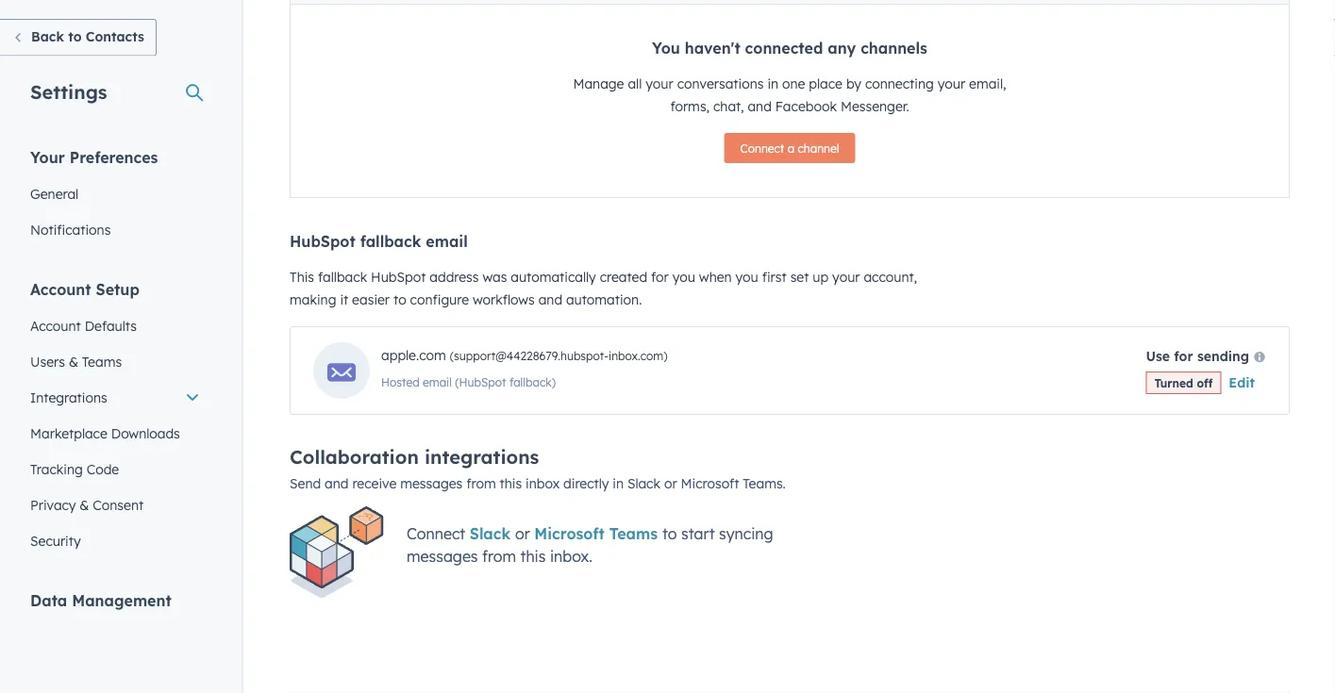 Task type: locate. For each thing, give the bounding box(es) containing it.
1 you from the left
[[673, 269, 696, 286]]

haven't
[[685, 39, 741, 58]]

your right up
[[833, 269, 860, 286]]

1 horizontal spatial microsoft
[[681, 476, 739, 493]]

fallback
[[360, 233, 421, 252], [318, 269, 367, 286]]

slack right directly
[[628, 476, 661, 493]]

1 horizontal spatial and
[[539, 292, 563, 309]]

messages inside collaboration integrations send and receive messages from this inbox directly in slack or microsoft teams.
[[400, 476, 463, 493]]

1 horizontal spatial hubspot
[[371, 269, 426, 286]]

0 vertical spatial connect
[[740, 142, 785, 156]]

0 vertical spatial and
[[748, 99, 772, 115]]

connect
[[740, 142, 785, 156], [407, 525, 466, 544]]

0 horizontal spatial you
[[673, 269, 696, 286]]

in
[[768, 76, 779, 92], [613, 476, 624, 493]]

teams
[[82, 353, 122, 370], [609, 525, 658, 544]]

connect inside "connect slack or microsoft teams to start syncing messages from this inbox."
[[407, 525, 466, 544]]

privacy & consent link
[[19, 487, 211, 523]]

1 horizontal spatial to
[[394, 292, 406, 309]]

in left one
[[768, 76, 779, 92]]

when
[[699, 269, 732, 286]]

account for account defaults
[[30, 318, 81, 334]]

teams inside 'link'
[[82, 353, 122, 370]]

hubspot
[[290, 233, 356, 252], [371, 269, 426, 286]]

1 horizontal spatial you
[[736, 269, 759, 286]]

0 vertical spatial email
[[426, 233, 468, 252]]

from inside "connect slack or microsoft teams to start syncing messages from this inbox."
[[482, 548, 516, 567]]

from down 'integrations'
[[466, 476, 496, 493]]

consent
[[93, 497, 144, 513]]

(hubspot
[[455, 376, 506, 390]]

or right directly
[[664, 476, 677, 493]]

(support@44228679.hubspot-
[[450, 350, 609, 364]]

&
[[69, 353, 78, 370], [80, 497, 89, 513]]

1 vertical spatial in
[[613, 476, 624, 493]]

teams down defaults
[[82, 353, 122, 370]]

1 account from the top
[[30, 280, 91, 299]]

marketplace
[[30, 425, 107, 442]]

1 vertical spatial teams
[[609, 525, 658, 544]]

you left when
[[673, 269, 696, 286]]

address
[[430, 269, 479, 286]]

1 horizontal spatial teams
[[609, 525, 658, 544]]

for inside this fallback hubspot address was automatically created for you when you first set up your account, making it easier to configure workflows and automation.
[[651, 269, 669, 286]]

messages down the slack link
[[407, 548, 478, 567]]

slack inside "connect slack or microsoft teams to start syncing messages from this inbox."
[[470, 525, 511, 544]]

messages inside "connect slack or microsoft teams to start syncing messages from this inbox."
[[407, 548, 478, 567]]

in right directly
[[613, 476, 624, 493]]

0 horizontal spatial hubspot
[[290, 233, 356, 252]]

off
[[1197, 376, 1213, 390]]

hubspot up this
[[290, 233, 356, 252]]

for right use
[[1174, 348, 1194, 365]]

for
[[651, 269, 669, 286], [1174, 348, 1194, 365]]

slack down 'integrations'
[[470, 525, 511, 544]]

0 vertical spatial or
[[664, 476, 677, 493]]

to left start on the bottom of the page
[[662, 525, 677, 544]]

your right all
[[646, 76, 674, 92]]

fallback up it
[[318, 269, 367, 286]]

all
[[628, 76, 642, 92]]

teams left start on the bottom of the page
[[609, 525, 658, 544]]

0 horizontal spatial to
[[68, 28, 82, 45]]

this left inbox
[[500, 476, 522, 493]]

email
[[426, 233, 468, 252], [423, 376, 452, 390]]

your
[[30, 148, 65, 167]]

1 vertical spatial this
[[520, 548, 546, 567]]

1 horizontal spatial connect
[[740, 142, 785, 156]]

0 horizontal spatial or
[[515, 525, 530, 544]]

1 horizontal spatial slack
[[628, 476, 661, 493]]

teams inside "connect slack or microsoft teams to start syncing messages from this inbox."
[[609, 525, 658, 544]]

messages right the receive
[[400, 476, 463, 493]]

management
[[72, 591, 172, 610]]

1 vertical spatial fallback
[[318, 269, 367, 286]]

0 vertical spatial microsoft
[[681, 476, 739, 493]]

2 vertical spatial to
[[662, 525, 677, 544]]

0 vertical spatial for
[[651, 269, 669, 286]]

& right users
[[69, 353, 78, 370]]

and right the chat, at the top of the page
[[748, 99, 772, 115]]

0 vertical spatial in
[[768, 76, 779, 92]]

tracking code link
[[19, 452, 211, 487]]

0 vertical spatial account
[[30, 280, 91, 299]]

1 vertical spatial to
[[394, 292, 406, 309]]

back to contacts link
[[0, 19, 157, 56]]

and down automatically
[[539, 292, 563, 309]]

your left email,
[[938, 76, 966, 92]]

hubspot up 'easier'
[[371, 269, 426, 286]]

your
[[646, 76, 674, 92], [938, 76, 966, 92], [833, 269, 860, 286]]

1 vertical spatial from
[[482, 548, 516, 567]]

1 horizontal spatial in
[[768, 76, 779, 92]]

apple.com
[[381, 348, 446, 364]]

microsoft up inbox.
[[534, 525, 605, 544]]

notifications link
[[19, 212, 211, 248]]

1 vertical spatial messages
[[407, 548, 478, 567]]

connect slack or microsoft teams to start syncing messages from this inbox.
[[407, 525, 774, 567]]

1 vertical spatial or
[[515, 525, 530, 544]]

connect left the slack link
[[407, 525, 466, 544]]

0 horizontal spatial and
[[325, 476, 349, 493]]

send
[[290, 476, 321, 493]]

this left inbox.
[[520, 548, 546, 567]]

syncing
[[719, 525, 774, 544]]

fallback inside this fallback hubspot address was automatically created for you when you first set up your account, making it easier to configure workflows and automation.
[[318, 269, 367, 286]]

0 vertical spatial this
[[500, 476, 522, 493]]

was
[[483, 269, 507, 286]]

1 vertical spatial account
[[30, 318, 81, 334]]

connect left a
[[740, 142, 785, 156]]

connect inside button
[[740, 142, 785, 156]]

slack link
[[470, 525, 515, 544]]

2 horizontal spatial to
[[662, 525, 677, 544]]

1 vertical spatial hubspot
[[371, 269, 426, 286]]

slack
[[628, 476, 661, 493], [470, 525, 511, 544]]

account
[[30, 280, 91, 299], [30, 318, 81, 334]]

0 horizontal spatial for
[[651, 269, 669, 286]]

0 horizontal spatial &
[[69, 353, 78, 370]]

1 horizontal spatial for
[[1174, 348, 1194, 365]]

email,
[[969, 76, 1007, 92]]

0 vertical spatial hubspot
[[290, 233, 356, 252]]

for right created in the top of the page
[[651, 269, 669, 286]]

you
[[673, 269, 696, 286], [736, 269, 759, 286]]

use
[[1146, 348, 1170, 365]]

0 horizontal spatial connect
[[407, 525, 466, 544]]

fallback up 'easier'
[[360, 233, 421, 252]]

email up address
[[426, 233, 468, 252]]

0 vertical spatial messages
[[400, 476, 463, 493]]

configure
[[410, 292, 469, 309]]

to right back
[[68, 28, 82, 45]]

from inside collaboration integrations send and receive messages from this inbox directly in slack or microsoft teams.
[[466, 476, 496, 493]]

0 horizontal spatial slack
[[470, 525, 511, 544]]

this
[[290, 269, 314, 286]]

account up account defaults
[[30, 280, 91, 299]]

0 vertical spatial teams
[[82, 353, 122, 370]]

1 horizontal spatial &
[[80, 497, 89, 513]]

account,
[[864, 269, 917, 286]]

1 vertical spatial and
[[539, 292, 563, 309]]

0 horizontal spatial teams
[[82, 353, 122, 370]]

users & teams link
[[19, 344, 211, 380]]

turned off
[[1155, 376, 1213, 390]]

conversations
[[677, 76, 764, 92]]

2 vertical spatial and
[[325, 476, 349, 493]]

0 vertical spatial from
[[466, 476, 496, 493]]

0 horizontal spatial in
[[613, 476, 624, 493]]

place
[[809, 76, 843, 92]]

from down the slack link
[[482, 548, 516, 567]]

or down inbox
[[515, 525, 530, 544]]

fallback for email
[[360, 233, 421, 252]]

created
[[600, 269, 648, 286]]

1 vertical spatial microsoft
[[534, 525, 605, 544]]

data management
[[30, 591, 172, 610]]

account for account setup
[[30, 280, 91, 299]]

to
[[68, 28, 82, 45], [394, 292, 406, 309], [662, 525, 677, 544]]

& for users
[[69, 353, 78, 370]]

you left first on the right of the page
[[736, 269, 759, 286]]

general link
[[19, 176, 211, 212]]

1 horizontal spatial or
[[664, 476, 677, 493]]

fallback for hubspot
[[318, 269, 367, 286]]

0 vertical spatial slack
[[628, 476, 661, 493]]

to inside "connect slack or microsoft teams to start syncing messages from this inbox."
[[662, 525, 677, 544]]

0 horizontal spatial microsoft
[[534, 525, 605, 544]]

forms,
[[670, 99, 710, 115]]

making
[[290, 292, 336, 309]]

you
[[652, 39, 680, 58]]

and right the send
[[325, 476, 349, 493]]

1 horizontal spatial your
[[833, 269, 860, 286]]

1 vertical spatial connect
[[407, 525, 466, 544]]

back
[[31, 28, 64, 45]]

0 vertical spatial &
[[69, 353, 78, 370]]

chat,
[[713, 99, 744, 115]]

security link
[[19, 523, 211, 559]]

or inside "connect slack or microsoft teams to start syncing messages from this inbox."
[[515, 525, 530, 544]]

2 account from the top
[[30, 318, 81, 334]]

2 horizontal spatial and
[[748, 99, 772, 115]]

tracking
[[30, 461, 83, 478]]

turned
[[1155, 376, 1194, 390]]

email down apple.com
[[423, 376, 452, 390]]

connect a channel
[[740, 142, 839, 156]]

1 vertical spatial email
[[423, 376, 452, 390]]

fallback)
[[510, 376, 556, 390]]

& right privacy
[[80, 497, 89, 513]]

to right 'easier'
[[394, 292, 406, 309]]

1 vertical spatial slack
[[470, 525, 511, 544]]

users & teams
[[30, 353, 122, 370]]

this inside collaboration integrations send and receive messages from this inbox directly in slack or microsoft teams.
[[500, 476, 522, 493]]

edit
[[1229, 375, 1255, 391]]

1 vertical spatial &
[[80, 497, 89, 513]]

& inside 'link'
[[69, 353, 78, 370]]

and inside the manage all your conversations in one place by connecting your email, forms, chat, and facebook messenger.
[[748, 99, 772, 115]]

account up users
[[30, 318, 81, 334]]

back to contacts
[[31, 28, 144, 45]]

integrations
[[30, 389, 107, 406]]

microsoft up start on the bottom of the page
[[681, 476, 739, 493]]

0 vertical spatial fallback
[[360, 233, 421, 252]]

or inside collaboration integrations send and receive messages from this inbox directly in slack or microsoft teams.
[[664, 476, 677, 493]]



Task type: vqa. For each thing, say whether or not it's contained in the screenshot.
bottom or
yes



Task type: describe. For each thing, give the bounding box(es) containing it.
it
[[340, 292, 348, 309]]

first
[[762, 269, 787, 286]]

hosted email (hubspot fallback)
[[381, 376, 556, 390]]

automatically
[[511, 269, 596, 286]]

inbox.
[[550, 548, 593, 567]]

account setup
[[30, 280, 139, 299]]

messenger.
[[841, 99, 909, 115]]

account setup element
[[19, 279, 211, 559]]

manage all your conversations in one place by connecting your email, forms, chat, and facebook messenger.
[[573, 76, 1007, 115]]

connected
[[745, 39, 823, 58]]

slack inside collaboration integrations send and receive messages from this inbox directly in slack or microsoft teams.
[[628, 476, 661, 493]]

edit button
[[1229, 372, 1255, 395]]

& for privacy
[[80, 497, 89, 513]]

tracking code
[[30, 461, 119, 478]]

set
[[791, 269, 809, 286]]

workflows
[[473, 292, 535, 309]]

2 you from the left
[[736, 269, 759, 286]]

your inside this fallback hubspot address was automatically created for you when you first set up your account, making it easier to configure workflows and automation.
[[833, 269, 860, 286]]

1 vertical spatial for
[[1174, 348, 1194, 365]]

your preferences
[[30, 148, 158, 167]]

downloads
[[111, 425, 180, 442]]

0 vertical spatial to
[[68, 28, 82, 45]]

0 horizontal spatial your
[[646, 76, 674, 92]]

to inside this fallback hubspot address was automatically created for you when you first set up your account, making it easier to configure workflows and automation.
[[394, 292, 406, 309]]

hosted
[[381, 376, 420, 390]]

privacy
[[30, 497, 76, 513]]

marketplace downloads
[[30, 425, 180, 442]]

in inside collaboration integrations send and receive messages from this inbox directly in slack or microsoft teams.
[[613, 476, 624, 493]]

2 horizontal spatial your
[[938, 76, 966, 92]]

integrations
[[425, 446, 539, 470]]

general
[[30, 185, 79, 202]]

and inside this fallback hubspot address was automatically created for you when you first set up your account, making it easier to configure workflows and automation.
[[539, 292, 563, 309]]

up
[[813, 269, 829, 286]]

connect for connect slack or microsoft teams to start syncing messages from this inbox.
[[407, 525, 466, 544]]

this inside "connect slack or microsoft teams to start syncing messages from this inbox."
[[520, 548, 546, 567]]

inbox
[[526, 476, 560, 493]]

by
[[846, 76, 862, 92]]

account defaults link
[[19, 308, 211, 344]]

this fallback hubspot address was automatically created for you when you first set up your account, making it easier to configure workflows and automation.
[[290, 269, 917, 309]]

manage
[[573, 76, 624, 92]]

teams.
[[743, 476, 786, 493]]

microsoft inside "connect slack or microsoft teams to start syncing messages from this inbox."
[[534, 525, 605, 544]]

code
[[87, 461, 119, 478]]

microsoft inside collaboration integrations send and receive messages from this inbox directly in slack or microsoft teams.
[[681, 476, 739, 493]]

security
[[30, 533, 81, 549]]

integrations button
[[19, 380, 211, 416]]

microsoft teams link
[[534, 525, 662, 544]]

connect a channel button
[[724, 134, 855, 164]]

setup
[[96, 280, 139, 299]]

collaboration integrations send and receive messages from this inbox directly in slack or microsoft teams.
[[290, 446, 786, 493]]

notifications
[[30, 221, 111, 238]]

hubspot inside this fallback hubspot address was automatically created for you when you first set up your account, making it easier to configure workflows and automation.
[[371, 269, 426, 286]]

automation.
[[566, 292, 642, 309]]

one
[[782, 76, 805, 92]]

in inside the manage all your conversations in one place by connecting your email, forms, chat, and facebook messenger.
[[768, 76, 779, 92]]

defaults
[[85, 318, 137, 334]]

directly
[[564, 476, 609, 493]]

inbox.com)
[[609, 350, 668, 364]]

channels
[[861, 39, 928, 58]]

hubspot fallback email
[[290, 233, 468, 252]]

you haven't connected any channels
[[652, 39, 928, 58]]

sending
[[1198, 348, 1250, 365]]

a
[[788, 142, 795, 156]]

start
[[681, 525, 715, 544]]

easier
[[352, 292, 390, 309]]

preferences
[[70, 148, 158, 167]]

and inside collaboration integrations send and receive messages from this inbox directly in slack or microsoft teams.
[[325, 476, 349, 493]]

connecting
[[865, 76, 934, 92]]

settings
[[30, 80, 107, 103]]

connect for connect a channel
[[740, 142, 785, 156]]

channel
[[798, 142, 839, 156]]

any
[[828, 39, 856, 58]]

account defaults
[[30, 318, 137, 334]]

receive
[[352, 476, 397, 493]]

collaboration integrations tab panel
[[275, 0, 1305, 614]]

your preferences element
[[19, 147, 211, 248]]

apple.com (support@44228679.hubspot-inbox.com)
[[381, 348, 668, 364]]

use for sending
[[1146, 348, 1250, 365]]

marketplace downloads link
[[19, 416, 211, 452]]

contacts
[[86, 28, 144, 45]]

users
[[30, 353, 65, 370]]

privacy & consent
[[30, 497, 144, 513]]

facebook
[[776, 99, 837, 115]]

data
[[30, 591, 67, 610]]



